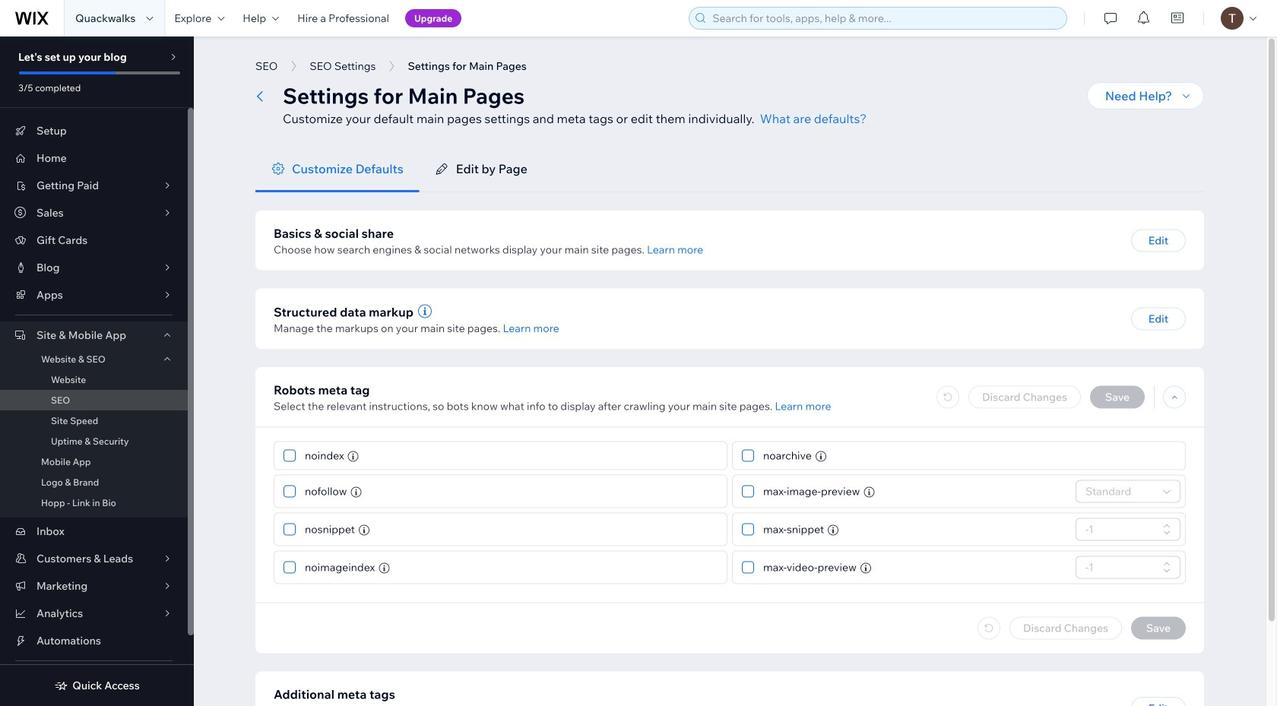 Task type: vqa. For each thing, say whether or not it's contained in the screenshot.
Search for tools, apps, help & more... field
yes



Task type: locate. For each thing, give the bounding box(es) containing it.
None checkbox
[[284, 483, 296, 501], [742, 559, 754, 577], [284, 483, 296, 501], [742, 559, 754, 577]]

None checkbox
[[284, 447, 296, 465], [742, 447, 754, 465], [742, 483, 754, 501], [284, 521, 296, 539], [742, 521, 754, 539], [284, 559, 296, 577], [284, 447, 296, 465], [742, 447, 754, 465], [742, 483, 754, 501], [284, 521, 296, 539], [742, 521, 754, 539], [284, 559, 296, 577]]

2 heading from the top
[[274, 381, 370, 399]]

tab list
[[256, 146, 1205, 192]]

heading
[[274, 224, 394, 243], [274, 381, 370, 399], [274, 686, 395, 704]]

2 vertical spatial heading
[[274, 686, 395, 704]]

Search for tools, apps, help & more... field
[[708, 8, 1063, 29]]

3 heading from the top
[[274, 686, 395, 704]]

0 vertical spatial heading
[[274, 224, 394, 243]]

None text field
[[1081, 519, 1159, 540], [1081, 557, 1159, 578], [1081, 519, 1159, 540], [1081, 557, 1159, 578]]

None field
[[1081, 481, 1159, 502]]

sidebar element
[[0, 37, 194, 707]]

1 heading from the top
[[274, 224, 394, 243]]

1 vertical spatial heading
[[274, 381, 370, 399]]



